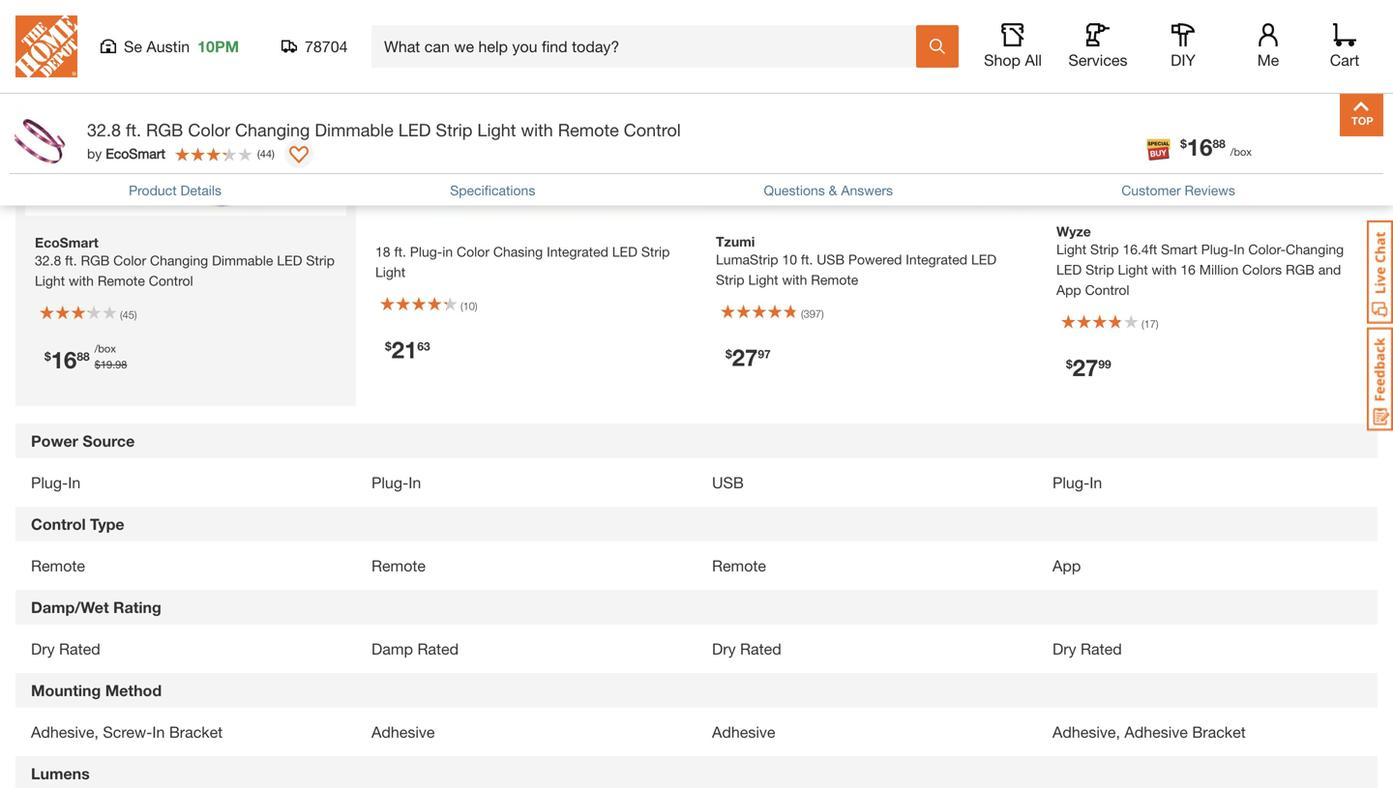 Task type: locate. For each thing, give the bounding box(es) containing it.
0 horizontal spatial color
[[188, 119, 230, 140]]

se
[[124, 37, 142, 56]]

strip down wyze
[[1086, 262, 1114, 278]]

austin
[[146, 37, 190, 56]]

light down lumastrip
[[748, 272, 778, 288]]

1 vertical spatial rgb
[[1286, 262, 1315, 278]]

by ecosmart
[[87, 146, 165, 162]]

19
[[100, 358, 112, 371]]

$ inside $ 27 97
[[726, 347, 732, 361]]

with up specifications
[[521, 119, 553, 140]]

$ 27 99
[[1066, 354, 1111, 381]]

adhesive, screw-in bracket
[[31, 723, 223, 742]]

2 horizontal spatial ft.
[[801, 252, 813, 268]]

1 horizontal spatial color
[[457, 244, 490, 260]]

color up "details" on the top left of the page
[[188, 119, 230, 140]]

strip left the tzumi
[[641, 244, 670, 260]]

2 horizontal spatial adhesive
[[1125, 723, 1188, 742]]

1 vertical spatial 88
[[77, 350, 90, 363]]

diy button
[[1152, 23, 1214, 70]]

with up the 397
[[782, 272, 807, 288]]

1 vertical spatial /box
[[95, 342, 116, 355]]

What can we help you find today? search field
[[384, 26, 915, 67]]

1 horizontal spatial adhesive,
[[1053, 723, 1120, 742]]

light down 18
[[375, 264, 405, 280]]

2 adhesive, from the left
[[1053, 723, 1120, 742]]

1 vertical spatial control
[[1085, 282, 1129, 298]]

88 left 19 in the left top of the page
[[77, 350, 90, 363]]

0 vertical spatial changing
[[235, 119, 310, 140]]

1 vertical spatial 16
[[1181, 262, 1196, 278]]

88 inside $ 16 88 /box $ 19 . 98
[[77, 350, 90, 363]]

1 vertical spatial usb
[[712, 474, 744, 492]]

1 vertical spatial 10
[[463, 300, 475, 313]]

1 vertical spatial color
[[457, 244, 490, 260]]

integrated right the powered
[[906, 252, 968, 268]]

ft. up the 397
[[801, 252, 813, 268]]

3 adhesive from the left
[[1125, 723, 1188, 742]]

27 for $ 27 99
[[1073, 354, 1098, 381]]

0 horizontal spatial dry rated
[[31, 640, 100, 658]]

light inside 18 ft. plug-in color chasing integrated led strip light
[[375, 264, 405, 280]]

strip down lumastrip
[[716, 272, 744, 288]]

rated
[[59, 640, 100, 658], [417, 640, 459, 658], [740, 640, 781, 658], [1081, 640, 1122, 658]]

.
[[112, 358, 115, 371]]

specifications
[[450, 182, 535, 198]]

with inside the wyze light strip 16.4ft smart plug-in color-changing led strip light with 16 million colors rgb and app control
[[1152, 262, 1177, 278]]

1 adhesive from the left
[[371, 723, 435, 742]]

16 left 19 in the left top of the page
[[51, 346, 77, 373]]

1 rated from the left
[[59, 640, 100, 658]]

$ inside $ 27 99
[[1066, 357, 1073, 371]]

0 horizontal spatial plug-in
[[31, 474, 81, 492]]

wyze light strip 16.4ft smart plug-in color-changing led strip light with 16 million colors rgb and app control
[[1056, 224, 1344, 298]]

1 horizontal spatial /box
[[1230, 146, 1252, 158]]

2 horizontal spatial dry
[[1053, 640, 1076, 658]]

1 horizontal spatial adhesive
[[712, 723, 775, 742]]

adhesive
[[371, 723, 435, 742], [712, 723, 775, 742], [1125, 723, 1188, 742]]

1 horizontal spatial ft.
[[394, 244, 406, 260]]

0 horizontal spatial dry
[[31, 640, 55, 658]]

me
[[1257, 51, 1279, 69]]

63
[[417, 340, 430, 353]]

88 inside the "$ 16 88"
[[1213, 137, 1226, 150]]

led inside tzumi lumastrip 10 ft. usb powered integrated led strip light with remote
[[971, 252, 997, 268]]

2 horizontal spatial with
[[1152, 262, 1177, 278]]

16 up reviews
[[1187, 133, 1213, 161]]

rating
[[113, 598, 161, 617]]

1 horizontal spatial 10
[[782, 252, 797, 268]]

control down the '16.4ft'
[[1085, 282, 1129, 298]]

type
[[90, 515, 124, 534]]

control left type
[[31, 515, 86, 534]]

( 44 )
[[257, 147, 275, 160]]

shop all
[[984, 51, 1042, 69]]

damp rated
[[371, 640, 459, 658]]

integrated inside tzumi lumastrip 10 ft. usb powered integrated led strip light with remote
[[906, 252, 968, 268]]

2 vertical spatial control
[[31, 515, 86, 534]]

0 vertical spatial 16
[[1187, 133, 1213, 161]]

ft.
[[126, 119, 141, 140], [394, 244, 406, 260], [801, 252, 813, 268]]

1 vertical spatial app
[[1053, 557, 1081, 575]]

app
[[1056, 282, 1081, 298], [1053, 557, 1081, 575]]

88 up reviews
[[1213, 137, 1226, 150]]

1 adhesive, from the left
[[31, 723, 99, 742]]

adhesive,
[[31, 723, 99, 742], [1053, 723, 1120, 742]]

1 horizontal spatial usb
[[817, 252, 845, 268]]

remote
[[558, 119, 619, 140], [811, 272, 858, 288], [31, 557, 85, 575], [371, 557, 426, 575], [712, 557, 766, 575]]

0 horizontal spatial ft.
[[126, 119, 141, 140]]

/box
[[1230, 146, 1252, 158], [95, 342, 116, 355]]

(
[[257, 147, 260, 160], [460, 300, 463, 313], [801, 308, 804, 320], [120, 309, 123, 321], [1142, 318, 1144, 330]]

chasing
[[493, 244, 543, 260]]

strip left the '16.4ft'
[[1090, 241, 1119, 257]]

0 horizontal spatial bracket
[[169, 723, 223, 742]]

rgb left and in the right of the page
[[1286, 262, 1315, 278]]

16 for $ 16 88
[[1187, 133, 1213, 161]]

0 horizontal spatial 10
[[463, 300, 475, 313]]

$ inside $ 21 63
[[385, 340, 392, 353]]

1 horizontal spatial 27
[[1073, 354, 1098, 381]]

( 17 )
[[1142, 318, 1159, 330]]

changing up ( 44 )
[[235, 119, 310, 140]]

reviews
[[1185, 182, 1235, 198]]

2 vertical spatial 16
[[51, 346, 77, 373]]

lumastrip 10 ft. usb powered integrated led strip light with remote image
[[706, 0, 1027, 215]]

0 horizontal spatial control
[[31, 515, 86, 534]]

$ left the 97
[[726, 347, 732, 361]]

1 horizontal spatial plug-in
[[371, 474, 421, 492]]

1 dry rated from the left
[[31, 640, 100, 658]]

strip up specifications
[[436, 119, 473, 140]]

wyze
[[1056, 224, 1091, 240]]

shop all button
[[982, 23, 1044, 70]]

27
[[732, 344, 758, 371], [1073, 354, 1098, 381]]

cart link
[[1323, 23, 1366, 70]]

control type
[[31, 515, 124, 534]]

usb
[[817, 252, 845, 268], [712, 474, 744, 492]]

16 down smart at the right top of page
[[1181, 262, 1196, 278]]

ft. up the "ecosmart"
[[126, 119, 141, 140]]

10 down 18 ft. plug-in color chasing integrated led strip light
[[463, 300, 475, 313]]

rgb up the "ecosmart"
[[146, 119, 183, 140]]

1 horizontal spatial control
[[624, 119, 681, 140]]

0 vertical spatial usb
[[817, 252, 845, 268]]

0 vertical spatial 10
[[782, 252, 797, 268]]

ft. inside tzumi lumastrip 10 ft. usb powered integrated led strip light with remote
[[801, 252, 813, 268]]

1 horizontal spatial dry
[[712, 640, 736, 658]]

plug- inside the wyze light strip 16.4ft smart plug-in color-changing led strip light with 16 million colors rgb and app control
[[1201, 241, 1234, 257]]

adhesive, for adhesive, screw-in bracket
[[31, 723, 99, 742]]

2 horizontal spatial plug-in
[[1053, 474, 1102, 492]]

lumastrip
[[716, 252, 778, 268]]

16
[[1187, 133, 1213, 161], [1181, 262, 1196, 278], [51, 346, 77, 373]]

changing up and in the right of the page
[[1286, 241, 1344, 257]]

screw-
[[103, 723, 152, 742]]

plug-
[[1201, 241, 1234, 257], [410, 244, 442, 260], [31, 474, 68, 492], [371, 474, 408, 492], [1053, 474, 1090, 492]]

color-
[[1248, 241, 1286, 257]]

97
[[758, 347, 771, 361]]

smart
[[1161, 241, 1197, 257]]

1 horizontal spatial rgb
[[1286, 262, 1315, 278]]

$ left 19 in the left top of the page
[[45, 350, 51, 363]]

88 for $ 16 88
[[1213, 137, 1226, 150]]

0 vertical spatial /box
[[1230, 146, 1252, 158]]

88
[[1213, 137, 1226, 150], [77, 350, 90, 363]]

led
[[398, 119, 431, 140], [612, 244, 638, 260], [971, 252, 997, 268], [1056, 262, 1082, 278]]

3 rated from the left
[[740, 640, 781, 658]]

0 horizontal spatial with
[[521, 119, 553, 140]]

with inside tzumi lumastrip 10 ft. usb powered integrated led strip light with remote
[[782, 272, 807, 288]]

0 horizontal spatial /box
[[95, 342, 116, 355]]

0 vertical spatial app
[[1056, 282, 1081, 298]]

/box up 19 in the left top of the page
[[95, 342, 116, 355]]

integrated right chasing
[[547, 244, 608, 260]]

1 vertical spatial changing
[[1286, 241, 1344, 257]]

0 horizontal spatial adhesive,
[[31, 723, 99, 742]]

1 bracket from the left
[[169, 723, 223, 742]]

2 horizontal spatial dry rated
[[1053, 640, 1122, 658]]

customer reviews button
[[1121, 180, 1235, 201], [1121, 180, 1235, 201]]

by
[[87, 146, 102, 162]]

services
[[1069, 51, 1128, 69]]

in inside the wyze light strip 16.4ft smart plug-in color-changing led strip light with 16 million colors rgb and app control
[[1234, 241, 1245, 257]]

10 right lumastrip
[[782, 252, 797, 268]]

plug-in
[[31, 474, 81, 492], [371, 474, 421, 492], [1053, 474, 1102, 492]]

strip inside 18 ft. plug-in color chasing integrated led strip light
[[641, 244, 670, 260]]

questions & answers button
[[764, 180, 893, 201], [764, 180, 893, 201]]

control
[[624, 119, 681, 140], [1085, 282, 1129, 298], [31, 515, 86, 534]]

0 horizontal spatial integrated
[[547, 244, 608, 260]]

questions
[[764, 182, 825, 198]]

dimmable
[[315, 119, 394, 140]]

million
[[1199, 262, 1239, 278]]

$ up customer reviews at the right of the page
[[1180, 137, 1187, 150]]

2 rated from the left
[[417, 640, 459, 658]]

18 ft. plug-in color chasing integrated led strip light image
[[366, 0, 687, 223]]

16 inside $ 16 88 /box $ 19 . 98
[[51, 346, 77, 373]]

integrated for chasing
[[547, 244, 608, 260]]

me button
[[1237, 23, 1299, 70]]

rgb
[[146, 119, 183, 140], [1286, 262, 1315, 278]]

1 horizontal spatial 88
[[1213, 137, 1226, 150]]

ft. for plug-
[[394, 244, 406, 260]]

/box right the "$ 16 88"
[[1230, 146, 1252, 158]]

397
[[804, 308, 821, 320]]

1 horizontal spatial bracket
[[1192, 723, 1246, 742]]

color right in
[[457, 244, 490, 260]]

integrated inside 18 ft. plug-in color chasing integrated led strip light
[[547, 244, 608, 260]]

2 horizontal spatial control
[[1085, 282, 1129, 298]]

18 ft. plug-in color chasing integrated led strip light link
[[375, 244, 670, 280]]

0 vertical spatial color
[[188, 119, 230, 140]]

light
[[477, 119, 516, 140], [1056, 241, 1087, 257], [1118, 262, 1148, 278], [375, 264, 405, 280], [748, 272, 778, 288]]

bracket
[[169, 723, 223, 742], [1192, 723, 1246, 742]]

0 horizontal spatial 88
[[77, 350, 90, 363]]

live chat image
[[1367, 221, 1393, 324]]

0 horizontal spatial usb
[[712, 474, 744, 492]]

$ 21 63
[[385, 336, 430, 363]]

control down what can we help you find today? search box
[[624, 119, 681, 140]]

answers
[[841, 182, 893, 198]]

with down smart at the right top of page
[[1152, 262, 1177, 278]]

$ left 99
[[1066, 357, 1073, 371]]

dry
[[31, 640, 55, 658], [712, 640, 736, 658], [1053, 640, 1076, 658]]

ft. right 18
[[394, 244, 406, 260]]

color
[[188, 119, 230, 140], [457, 244, 490, 260]]

$ left 63 at left
[[385, 340, 392, 353]]

power
[[31, 432, 78, 450]]

$ inside the "$ 16 88"
[[1180, 137, 1187, 150]]

1 horizontal spatial dry rated
[[712, 640, 781, 658]]

light strip 16.4ft smart plug-in color-changing led strip light with 16 million colors rgb and app control image
[[1047, 0, 1368, 205]]

plug- inside 18 ft. plug-in color chasing integrated led strip light
[[410, 244, 442, 260]]

1 horizontal spatial with
[[782, 272, 807, 288]]

0 horizontal spatial 27
[[732, 344, 758, 371]]

source
[[83, 432, 135, 450]]

0 horizontal spatial adhesive
[[371, 723, 435, 742]]

0 horizontal spatial rgb
[[146, 119, 183, 140]]

ft. inside 18 ft. plug-in color chasing integrated led strip light
[[394, 244, 406, 260]]

1 horizontal spatial integrated
[[906, 252, 968, 268]]

0 vertical spatial 88
[[1213, 137, 1226, 150]]

1 horizontal spatial changing
[[1286, 241, 1344, 257]]



Task type: vqa. For each thing, say whether or not it's contained in the screenshot.
My Account link in the top right of the page
no



Task type: describe. For each thing, give the bounding box(es) containing it.
mounting
[[31, 682, 101, 700]]

customer
[[1121, 182, 1181, 198]]

2 dry rated from the left
[[712, 640, 781, 658]]

/box inside $ 16 88 /box $ 19 . 98
[[95, 342, 116, 355]]

45
[[123, 309, 134, 321]]

rgb inside the wyze light strip 16.4ft smart plug-in color-changing led strip light with 16 million colors rgb and app control
[[1286, 262, 1315, 278]]

and
[[1318, 262, 1341, 278]]

damp/wet rating
[[31, 598, 161, 617]]

light down the '16.4ft'
[[1118, 262, 1148, 278]]

diy
[[1171, 51, 1196, 69]]

$ 16 88 /box $ 19 . 98
[[45, 342, 127, 373]]

tzumi lumastrip 10 ft. usb powered integrated led strip light with remote
[[716, 234, 997, 288]]

1 plug-in from the left
[[31, 474, 81, 492]]

product image image
[[15, 103, 77, 165]]

2 bracket from the left
[[1192, 723, 1246, 742]]

78704 button
[[282, 37, 348, 56]]

all
[[1025, 51, 1042, 69]]

16 for $ 16 88 /box $ 19 . 98
[[51, 346, 77, 373]]

customer reviews
[[1121, 182, 1235, 198]]

16.4ft
[[1123, 241, 1157, 257]]

2 adhesive from the left
[[712, 723, 775, 742]]

top button
[[1340, 93, 1383, 136]]

strip inside tzumi lumastrip 10 ft. usb powered integrated led strip light with remote
[[716, 272, 744, 288]]

0 vertical spatial control
[[624, 119, 681, 140]]

shop
[[984, 51, 1021, 69]]

16 inside the wyze light strip 16.4ft smart plug-in color-changing led strip light with 16 million colors rgb and app control
[[1181, 262, 1196, 278]]

in
[[442, 244, 453, 260]]

( 397 )
[[801, 308, 824, 320]]

) for $ 21 63
[[475, 300, 477, 313]]

feedback link image
[[1367, 327, 1393, 431]]

27 for $ 27 97
[[732, 344, 758, 371]]

light down wyze
[[1056, 241, 1087, 257]]

0 horizontal spatial changing
[[235, 119, 310, 140]]

se austin 10pm
[[124, 37, 239, 56]]

$ 16 88
[[1180, 133, 1226, 161]]

led inside the wyze light strip 16.4ft smart plug-in color-changing led strip light with 16 million colors rgb and app control
[[1056, 262, 1082, 278]]

( for $ 27 99
[[1142, 318, 1144, 330]]

$ for $ 27 99
[[1066, 357, 1073, 371]]

$ for $ 16 88 /box $ 19 . 98
[[45, 350, 51, 363]]

questions & answers
[[764, 182, 893, 198]]

17
[[1144, 318, 1156, 330]]

$ for $ 16 88
[[1180, 137, 1187, 150]]

&
[[829, 182, 837, 198]]

( for $ 21 63
[[460, 300, 463, 313]]

remote inside tzumi lumastrip 10 ft. usb powered integrated led strip light with remote
[[811, 272, 858, 288]]

2 plug-in from the left
[[371, 474, 421, 492]]

0 vertical spatial rgb
[[146, 119, 183, 140]]

power source
[[31, 432, 135, 450]]

99
[[1098, 357, 1111, 371]]

cart
[[1330, 51, 1359, 69]]

3 dry rated from the left
[[1053, 640, 1122, 658]]

colors
[[1242, 262, 1282, 278]]

32.8
[[87, 119, 121, 140]]

$ 27 97
[[726, 344, 771, 371]]

) for $ 27 99
[[1156, 318, 1159, 330]]

$ for $ 21 63
[[385, 340, 392, 353]]

adhesive, for adhesive, adhesive bracket
[[1053, 723, 1120, 742]]

product details
[[129, 182, 222, 198]]

damp/wet
[[31, 598, 109, 617]]

18 ft. plug-in color chasing integrated led strip light
[[375, 244, 670, 280]]

usb inside tzumi lumastrip 10 ft. usb powered integrated led strip light with remote
[[817, 252, 845, 268]]

method
[[105, 682, 162, 700]]

( 10 )
[[460, 300, 477, 313]]

$ left .
[[95, 358, 100, 371]]

78704
[[305, 37, 348, 56]]

( 45 )
[[120, 309, 137, 321]]

98
[[115, 358, 127, 371]]

details
[[180, 182, 222, 198]]

changing inside the wyze light strip 16.4ft smart plug-in color-changing led strip light with 16 million colors rgb and app control
[[1286, 241, 1344, 257]]

) for $ 27 97
[[821, 308, 824, 320]]

88 for $ 16 88 /box $ 19 . 98
[[77, 350, 90, 363]]

light inside tzumi lumastrip 10 ft. usb powered integrated led strip light with remote
[[748, 272, 778, 288]]

lumens
[[31, 765, 90, 783]]

app inside the wyze light strip 16.4ft smart plug-in color-changing led strip light with 16 million colors rgb and app control
[[1056, 282, 1081, 298]]

control inside the wyze light strip 16.4ft smart plug-in color-changing led strip light with 16 million colors rgb and app control
[[1085, 282, 1129, 298]]

integrated for powered
[[906, 252, 968, 268]]

the home depot logo image
[[15, 15, 77, 77]]

adhesive, adhesive bracket
[[1053, 723, 1246, 742]]

led inside 18 ft. plug-in color chasing integrated led strip light
[[612, 244, 638, 260]]

mounting method
[[31, 682, 162, 700]]

ecosmart
[[106, 146, 165, 162]]

4 rated from the left
[[1081, 640, 1122, 658]]

light up specifications
[[477, 119, 516, 140]]

3 plug-in from the left
[[1053, 474, 1102, 492]]

product
[[129, 182, 177, 198]]

ft. for rgb
[[126, 119, 141, 140]]

21
[[392, 336, 417, 363]]

44
[[260, 147, 272, 160]]

services button
[[1067, 23, 1129, 70]]

32.8 ft. rgb color changing dimmable led strip light with remote control
[[87, 119, 681, 140]]

2 dry from the left
[[712, 640, 736, 658]]

3 dry from the left
[[1053, 640, 1076, 658]]

tzumi
[[716, 234, 755, 250]]

powered
[[848, 252, 902, 268]]

18
[[375, 244, 390, 260]]

color inside 18 ft. plug-in color chasing integrated led strip light
[[457, 244, 490, 260]]

10pm
[[198, 37, 239, 56]]

10 inside tzumi lumastrip 10 ft. usb powered integrated led strip light with remote
[[782, 252, 797, 268]]

( for $ 27 97
[[801, 308, 804, 320]]

1 dry from the left
[[31, 640, 55, 658]]

damp
[[371, 640, 413, 658]]

$ for $ 27 97
[[726, 347, 732, 361]]

display image
[[289, 146, 308, 165]]



